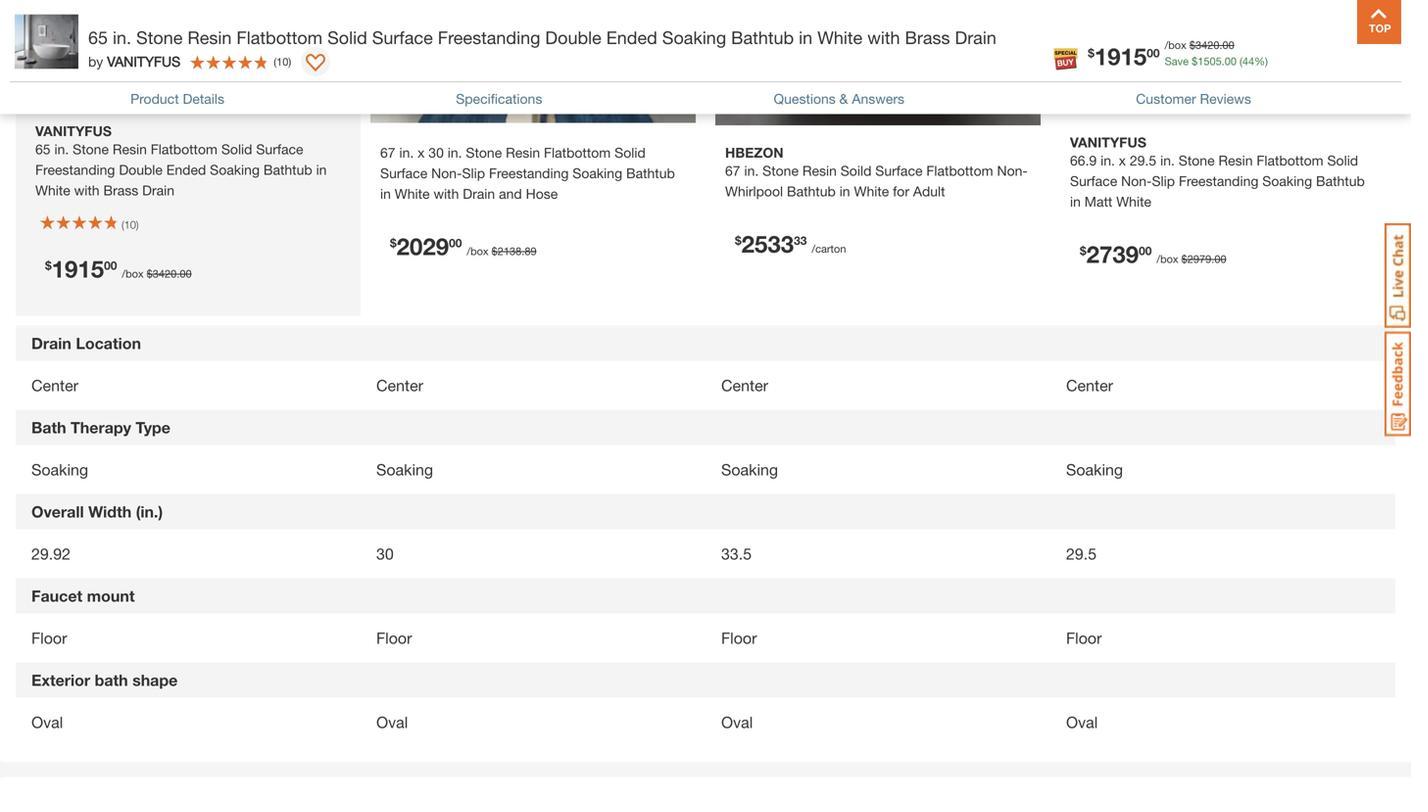 Task type: vqa. For each thing, say whether or not it's contained in the screenshot.


Task type: describe. For each thing, give the bounding box(es) containing it.
2739
[[1087, 240, 1139, 268]]

display image
[[306, 54, 326, 74]]

exterior
[[31, 671, 90, 690]]

reviews
[[1200, 91, 1251, 107]]

0 horizontal spatial ( 10 )
[[122, 218, 139, 231]]

white up questions & answers
[[818, 27, 863, 48]]

$ 2739 00 /box $ 2979 . 00
[[1080, 240, 1227, 268]]

vanityfus inside vanityfus 66.9 in. x 29.5 in. stone resin flatbottom solid surface non-slip freestanding soaking bathtub in matt white
[[1070, 134, 1147, 150]]

00 inside $ 2029 00 /box $ 2138 . 89
[[449, 236, 462, 250]]

29.5 inside vanityfus 66.9 in. x 29.5 in. stone resin flatbottom solid surface non-slip freestanding soaking bathtub in matt white
[[1130, 152, 1157, 169]]

3420 inside the $ 1915 00 /box $ 3420 . 00
[[153, 267, 177, 280]]

. for 2029
[[522, 245, 525, 258]]

save
[[1165, 55, 1189, 68]]

double
[[545, 27, 602, 48]]

3420 inside /box $ 3420 . 00 save $ 1505 . 00 ( 44 %)
[[1196, 39, 1220, 51]]

slip inside '67 in. x 30 in. stone resin flatbottom solid surface non-slip freestanding soaking bathtub in white with drain and hose'
[[462, 165, 485, 181]]

1 center from the left
[[31, 376, 78, 395]]

white inside vanityfus 66.9 in. x 29.5 in. stone resin flatbottom solid surface non-slip freestanding soaking bathtub in matt white
[[1117, 194, 1152, 210]]

flatbottom inside '67 in. x 30 in. stone resin flatbottom solid surface non-slip freestanding soaking bathtub in white with drain and hose'
[[544, 145, 611, 161]]

3 floor from the left
[[721, 629, 757, 648]]

exterior bath shape
[[31, 671, 178, 690]]

drain inside '67 in. x 30 in. stone resin flatbottom solid surface non-slip freestanding soaking bathtub in white with drain and hose'
[[463, 186, 495, 202]]

0 horizontal spatial 10
[[124, 218, 136, 231]]

bathtub inside '67 in. x 30 in. stone resin flatbottom solid surface non-slip freestanding soaking bathtub in white with drain and hose'
[[626, 165, 675, 181]]

white inside '67 in. x 30 in. stone resin flatbottom solid surface non-slip freestanding soaking bathtub in white with drain and hose'
[[395, 186, 430, 202]]

surface inside '67 in. x 30 in. stone resin flatbottom solid surface non-slip freestanding soaking bathtub in white with drain and hose'
[[380, 165, 428, 181]]

by vanityfus
[[88, 53, 181, 70]]

3 oval from the left
[[721, 713, 753, 732]]

/box for 2739
[[1157, 253, 1179, 266]]

2138
[[498, 245, 522, 258]]

/box for 2029
[[467, 245, 489, 258]]

67 in. x 30 in. stone resin flatbottom solid surface non-slip freestanding soaking bathtub in white with drain and hose
[[380, 145, 675, 202]]

3 center from the left
[[721, 376, 768, 395]]

67 in. x 30 in. stone resin flatbottom solid surface non-slip freestanding soaking bathtub in white with drain and hose link
[[380, 145, 675, 202]]

0 horizontal spatial )
[[136, 218, 139, 231]]

$ 1915 00
[[1088, 42, 1160, 70]]

hose
[[526, 186, 558, 202]]

details
[[183, 91, 224, 107]]

resin up details
[[188, 27, 232, 48]]

. for 1915
[[177, 267, 180, 280]]

flatbottom inside vanityfus 66.9 in. x 29.5 in. stone resin flatbottom solid surface non-slip freestanding soaking bathtub in matt white
[[1257, 152, 1324, 169]]

67 inside hbezon 67 in. stone resin soild surface flatbottom non- whirlpool bathtub in white for adult
[[725, 163, 741, 179]]

1 horizontal spatial 10
[[276, 55, 288, 68]]

in inside '67 in. x 30 in. stone resin flatbottom solid surface non-slip freestanding soaking bathtub in white with drain and hose'
[[380, 186, 391, 202]]

questions & answers
[[774, 91, 905, 107]]

overall
[[31, 503, 84, 521]]

1 floor from the left
[[31, 629, 67, 648]]

$ 2029 00 /box $ 2138 . 89
[[390, 232, 537, 260]]

and
[[499, 186, 522, 202]]

(in.)
[[136, 503, 163, 521]]

resin inside vanityfus 66.9 in. x 29.5 in. stone resin flatbottom solid surface non-slip freestanding soaking bathtub in matt white
[[1219, 152, 1253, 169]]

1 oval from the left
[[31, 713, 63, 732]]

width
[[88, 503, 132, 521]]

0 horizontal spatial (
[[122, 218, 124, 231]]

in inside vanityfus 66.9 in. x 29.5 in. stone resin flatbottom solid surface non-slip freestanding soaking bathtub in matt white
[[1070, 194, 1081, 210]]

65
[[88, 27, 108, 48]]

67 in. stone resin soild surface flatbottom non-whirlpool bathtub in white for adult image
[[715, 0, 1041, 125]]

for
[[893, 183, 910, 199]]

product details
[[130, 91, 224, 107]]

30 inside '67 in. x 30 in. stone resin flatbottom solid surface non-slip freestanding soaking bathtub in white with drain and hose'
[[429, 145, 444, 161]]

in. right 66.9
[[1101, 152, 1115, 169]]

%)
[[1255, 55, 1268, 68]]

2 vertical spatial drain
[[31, 334, 71, 353]]

29.92
[[31, 545, 71, 563]]

0 vertical spatial with
[[868, 27, 900, 48]]

freestanding up specifications
[[438, 27, 540, 48]]

/carton
[[812, 243, 846, 255]]

/box $ 3420 . 00 save $ 1505 . 00 ( 44 %)
[[1165, 39, 1268, 68]]

bath therapy type
[[31, 418, 171, 437]]

&
[[840, 91, 848, 107]]

whirlpool
[[725, 183, 783, 199]]

questions
[[774, 91, 836, 107]]

( inside /box $ 3420 . 00 save $ 1505 . 00 ( 44 %)
[[1240, 55, 1243, 68]]

stone inside '67 in. x 30 in. stone resin flatbottom solid surface non-slip freestanding soaking bathtub in white with drain and hose'
[[466, 145, 502, 161]]

vanityfus 66.9 in. x 29.5 in. stone resin flatbottom solid surface non-slip freestanding soaking bathtub in matt white
[[1070, 134, 1365, 210]]

therapy
[[71, 418, 131, 437]]

1915 for $ 1915 00 /box $ 3420 . 00
[[52, 255, 104, 283]]

0 horizontal spatial solid
[[327, 27, 367, 48]]

in. inside hbezon 67 in. stone resin soild surface flatbottom non- whirlpool bathtub in white for adult
[[744, 163, 759, 179]]

feedback link image
[[1385, 331, 1411, 437]]

by
[[88, 53, 103, 70]]

2979
[[1188, 253, 1212, 266]]

overall width (in.)
[[31, 503, 163, 521]]

surface flatbottom
[[875, 163, 993, 179]]

customer reviews
[[1136, 91, 1251, 107]]

bath
[[95, 671, 128, 690]]



Task type: locate. For each thing, give the bounding box(es) containing it.
.
[[1220, 39, 1223, 51], [1222, 55, 1225, 68], [522, 245, 525, 258], [1212, 253, 1215, 266], [177, 267, 180, 280]]

non- inside vanityfus 66.9 in. x 29.5 in. stone resin flatbottom solid surface non-slip freestanding soaking bathtub in matt white
[[1121, 173, 1152, 189]]

surface
[[372, 27, 433, 48], [380, 165, 428, 181], [1070, 173, 1118, 189]]

33.5
[[721, 545, 752, 563]]

brass
[[905, 27, 950, 48]]

ended
[[606, 27, 657, 48]]

freestanding up hose
[[489, 165, 569, 181]]

0 horizontal spatial x
[[418, 145, 425, 161]]

/box left 2138 at the top of page
[[467, 245, 489, 258]]

10
[[276, 55, 288, 68], [124, 218, 136, 231]]

/box up save
[[1165, 39, 1187, 51]]

in down "soild"
[[840, 183, 850, 199]]

in. down 'hbezon'
[[744, 163, 759, 179]]

white
[[818, 27, 863, 48], [854, 183, 889, 199], [395, 186, 430, 202], [1117, 194, 1152, 210]]

mount
[[87, 587, 135, 606]]

1 horizontal spatial 67
[[725, 163, 741, 179]]

$
[[1190, 39, 1196, 51], [1088, 46, 1095, 60], [1192, 55, 1198, 68], [735, 234, 742, 247], [390, 236, 397, 250], [1080, 244, 1087, 258], [492, 245, 498, 258], [1182, 253, 1188, 266], [45, 259, 52, 272], [147, 267, 153, 280]]

in.
[[113, 27, 131, 48], [399, 145, 414, 161], [448, 145, 462, 161], [1101, 152, 1115, 169], [1161, 152, 1175, 169], [744, 163, 759, 179]]

in inside hbezon 67 in. stone resin soild surface flatbottom non- whirlpool bathtub in white for adult
[[840, 183, 850, 199]]

bathtub inside vanityfus 66.9 in. x 29.5 in. stone resin flatbottom solid surface non-slip freestanding soaking bathtub in matt white
[[1316, 173, 1365, 189]]

/box inside $ 2029 00 /box $ 2138 . 89
[[467, 245, 489, 258]]

with
[[868, 27, 900, 48], [434, 186, 459, 202]]

type
[[136, 418, 171, 437]]

customer
[[1136, 91, 1196, 107]]

1 vertical spatial 10
[[124, 218, 136, 231]]

non- left 66.9
[[997, 163, 1028, 179]]

1915 up drain location
[[52, 255, 104, 283]]

resin left "soild"
[[803, 163, 837, 179]]

1 horizontal spatial 3420
[[1196, 39, 1220, 51]]

customer reviews button
[[1136, 89, 1251, 109], [1136, 89, 1251, 109]]

1 horizontal spatial 29.5
[[1130, 152, 1157, 169]]

shape
[[132, 671, 178, 690]]

non- inside '67 in. x 30 in. stone resin flatbottom solid surface non-slip freestanding soaking bathtub in white with drain and hose'
[[431, 165, 462, 181]]

1915 for $ 1915 00
[[1095, 42, 1147, 70]]

. inside $ 2739 00 /box $ 2979 . 00
[[1212, 253, 1215, 266]]

resin up and
[[506, 145, 540, 161]]

0 horizontal spatial drain
[[31, 334, 71, 353]]

drain left and
[[463, 186, 495, 202]]

0 vertical spatial 1915
[[1095, 42, 1147, 70]]

2 horizontal spatial flatbottom
[[1257, 152, 1324, 169]]

$ inside $ 2533 33 /carton
[[735, 234, 742, 247]]

0 vertical spatial vanityfus
[[107, 53, 181, 70]]

(
[[1240, 55, 1243, 68], [274, 55, 276, 68], [122, 218, 124, 231]]

44
[[1243, 55, 1255, 68]]

faucet mount
[[31, 587, 135, 606]]

x up 2029
[[418, 145, 425, 161]]

with inside '67 in. x 30 in. stone resin flatbottom solid surface non-slip freestanding soaking bathtub in white with drain and hose'
[[434, 186, 459, 202]]

1 horizontal spatial solid
[[615, 145, 646, 161]]

adult
[[913, 183, 945, 199]]

1 horizontal spatial vanityfus
[[1070, 134, 1147, 150]]

0 horizontal spatial 3420
[[153, 267, 177, 280]]

3420
[[1196, 39, 1220, 51], [153, 267, 177, 280]]

in. up 2029
[[399, 145, 414, 161]]

stone up and
[[466, 145, 502, 161]]

/box left 2979
[[1157, 253, 1179, 266]]

x right 66.9
[[1119, 152, 1126, 169]]

slip up $ 2029 00 /box $ 2138 . 89
[[462, 165, 485, 181]]

67
[[380, 145, 396, 161], [725, 163, 741, 179]]

2533
[[742, 230, 794, 258]]

white right matt on the top right of page
[[1117, 194, 1152, 210]]

( 10 )
[[274, 55, 291, 68], [122, 218, 139, 231]]

resin inside '67 in. x 30 in. stone resin flatbottom solid surface non-slip freestanding soaking bathtub in white with drain and hose'
[[506, 145, 540, 161]]

0 horizontal spatial vanityfus
[[107, 53, 181, 70]]

65 in. stone resin flatbottom solid surface freestanding double ended soaking bathtub in white with brass drain
[[88, 27, 997, 48]]

1 horizontal spatial 30
[[429, 145, 444, 161]]

2 floor from the left
[[376, 629, 412, 648]]

freestanding
[[438, 27, 540, 48], [489, 165, 569, 181], [1179, 173, 1259, 189]]

$ inside $ 1915 00
[[1088, 46, 1095, 60]]

solid inside vanityfus 66.9 in. x 29.5 in. stone resin flatbottom solid surface non-slip freestanding soaking bathtub in matt white
[[1328, 152, 1359, 169]]

x
[[418, 145, 425, 161], [1119, 152, 1126, 169]]

4 floor from the left
[[1066, 629, 1102, 648]]

67 in. x 30 in. stone resin flatbottom solid surface non-slip freestanding soaking bathtub in white with drain and hose image
[[370, 0, 696, 123]]

stone inside vanityfus 66.9 in. x 29.5 in. stone resin flatbottom solid surface non-slip freestanding soaking bathtub in matt white
[[1179, 152, 1215, 169]]

0 vertical spatial )
[[288, 55, 291, 68]]

0 vertical spatial 30
[[429, 145, 444, 161]]

questions & answers button
[[774, 89, 905, 109], [774, 89, 905, 109]]

1 horizontal spatial (
[[274, 55, 276, 68]]

oval
[[31, 713, 63, 732], [376, 713, 408, 732], [721, 713, 753, 732], [1066, 713, 1098, 732]]

drain location
[[31, 334, 141, 353]]

1 horizontal spatial with
[[868, 27, 900, 48]]

1 vertical spatial with
[[434, 186, 459, 202]]

with up $ 2029 00 /box $ 2138 . 89
[[434, 186, 459, 202]]

/box inside the $ 1915 00 /box $ 3420 . 00
[[122, 267, 144, 280]]

0 vertical spatial ( 10 )
[[274, 55, 291, 68]]

00 inside $ 1915 00
[[1147, 46, 1160, 60]]

solid
[[327, 27, 367, 48], [615, 145, 646, 161], [1328, 152, 1359, 169]]

center
[[31, 376, 78, 395], [376, 376, 423, 395], [721, 376, 768, 395], [1066, 376, 1113, 395]]

stone down customer reviews
[[1179, 152, 1215, 169]]

location
[[76, 334, 141, 353]]

bath
[[31, 418, 66, 437]]

slip inside vanityfus 66.9 in. x 29.5 in. stone resin flatbottom solid surface non-slip freestanding soaking bathtub in matt white
[[1152, 173, 1175, 189]]

2 horizontal spatial non-
[[1121, 173, 1152, 189]]

soaking
[[662, 27, 726, 48], [573, 165, 622, 181], [1263, 173, 1312, 189], [31, 461, 88, 479], [376, 461, 433, 479], [721, 461, 778, 479], [1066, 461, 1123, 479]]

resin down 'reviews'
[[1219, 152, 1253, 169]]

2 horizontal spatial solid
[[1328, 152, 1359, 169]]

0 vertical spatial 10
[[276, 55, 288, 68]]

resin
[[188, 27, 232, 48], [506, 145, 540, 161], [1219, 152, 1253, 169], [803, 163, 837, 179]]

drain left location
[[31, 334, 71, 353]]

live chat image
[[1385, 223, 1411, 328]]

0 vertical spatial 3420
[[1196, 39, 1220, 51]]

1915 left save
[[1095, 42, 1147, 70]]

0 horizontal spatial with
[[434, 186, 459, 202]]

hbezon
[[725, 145, 784, 161]]

faucet
[[31, 587, 82, 606]]

2 oval from the left
[[376, 713, 408, 732]]

0 horizontal spatial 30
[[376, 545, 394, 563]]

bathtub inside hbezon 67 in. stone resin soild surface flatbottom non- whirlpool bathtub in white for adult
[[787, 183, 836, 199]]

x inside vanityfus 66.9 in. x 29.5 in. stone resin flatbottom solid surface non-slip freestanding soaking bathtub in matt white
[[1119, 152, 1126, 169]]

10 left display image at the top of the page
[[276, 55, 288, 68]]

. inside $ 2029 00 /box $ 2138 . 89
[[522, 245, 525, 258]]

)
[[288, 55, 291, 68], [136, 218, 139, 231]]

( left %)
[[1240, 55, 1243, 68]]

in up questions
[[799, 27, 813, 48]]

1 vertical spatial drain
[[463, 186, 495, 202]]

non- up $ 2739 00 /box $ 2979 . 00
[[1121, 173, 1152, 189]]

stone inside hbezon 67 in. stone resin soild surface flatbottom non- whirlpool bathtub in white for adult
[[763, 163, 799, 179]]

in. down specifications
[[448, 145, 462, 161]]

89
[[525, 245, 537, 258]]

29.5
[[1130, 152, 1157, 169], [1066, 545, 1097, 563]]

freestanding inside '67 in. x 30 in. stone resin flatbottom solid surface non-slip freestanding soaking bathtub in white with drain and hose'
[[489, 165, 569, 181]]

slip up $ 2739 00 /box $ 2979 . 00
[[1152, 173, 1175, 189]]

stone up by vanityfus
[[136, 27, 183, 48]]

66.9 in. x 29.5 in. stone resin flatbottom solid surface non-slip freestanding soaking bathtub in matt white image
[[1060, 0, 1386, 115]]

00
[[1223, 39, 1235, 51], [1147, 46, 1160, 60], [1225, 55, 1237, 68], [449, 236, 462, 250], [1139, 244, 1152, 258], [1215, 253, 1227, 266], [104, 259, 117, 272], [180, 267, 192, 280]]

33
[[794, 234, 807, 247]]

white up 2029
[[395, 186, 430, 202]]

1 vertical spatial 30
[[376, 545, 394, 563]]

. inside the $ 1915 00 /box $ 3420 . 00
[[177, 267, 180, 280]]

1505
[[1198, 55, 1222, 68]]

stone down 'hbezon'
[[763, 163, 799, 179]]

in
[[799, 27, 813, 48], [840, 183, 850, 199], [380, 186, 391, 202], [1070, 194, 1081, 210]]

0 horizontal spatial flatbottom
[[237, 27, 323, 48]]

white inside hbezon 67 in. stone resin soild surface flatbottom non- whirlpool bathtub in white for adult
[[854, 183, 889, 199]]

( 10 ) left display image at the top of the page
[[274, 55, 291, 68]]

vanityfus up 66.9
[[1070, 134, 1147, 150]]

soaking inside vanityfus 66.9 in. x 29.5 in. stone resin flatbottom solid surface non-slip freestanding soaking bathtub in matt white
[[1263, 173, 1312, 189]]

non- inside hbezon 67 in. stone resin soild surface flatbottom non- whirlpool bathtub in white for adult
[[997, 163, 1028, 179]]

1 vertical spatial )
[[136, 218, 139, 231]]

product
[[130, 91, 179, 107]]

1 vertical spatial vanityfus
[[1070, 134, 1147, 150]]

66.9
[[1070, 152, 1097, 169]]

2 center from the left
[[376, 376, 423, 395]]

/box for 1915
[[122, 267, 144, 280]]

1 horizontal spatial flatbottom
[[544, 145, 611, 161]]

flatbottom
[[237, 27, 323, 48], [544, 145, 611, 161], [1257, 152, 1324, 169]]

1 horizontal spatial )
[[288, 55, 291, 68]]

/box inside $ 2739 00 /box $ 2979 . 00
[[1157, 253, 1179, 266]]

1 vertical spatial 67
[[725, 163, 741, 179]]

specifications button
[[456, 89, 542, 109], [456, 89, 542, 109]]

0 horizontal spatial 29.5
[[1066, 545, 1097, 563]]

/box up location
[[122, 267, 144, 280]]

2 horizontal spatial (
[[1240, 55, 1243, 68]]

freestanding inside vanityfus 66.9 in. x 29.5 in. stone resin flatbottom solid surface non-slip freestanding soaking bathtub in matt white
[[1179, 173, 1259, 189]]

0 horizontal spatial 67
[[380, 145, 396, 161]]

1 vertical spatial 3420
[[153, 267, 177, 280]]

1 vertical spatial 1915
[[52, 255, 104, 283]]

( left display image at the top of the page
[[274, 55, 276, 68]]

non-
[[997, 163, 1028, 179], [431, 165, 462, 181], [1121, 173, 1152, 189]]

1915
[[1095, 42, 1147, 70], [52, 255, 104, 283]]

drain right brass
[[955, 27, 997, 48]]

1 horizontal spatial drain
[[463, 186, 495, 202]]

top button
[[1357, 0, 1402, 44]]

/box inside /box $ 3420 . 00 save $ 1505 . 00 ( 44 %)
[[1165, 39, 1187, 51]]

in. down customer
[[1161, 152, 1175, 169]]

vanityfus
[[107, 53, 181, 70], [1070, 134, 1147, 150]]

matt
[[1085, 194, 1113, 210]]

surface inside vanityfus 66.9 in. x 29.5 in. stone resin flatbottom solid surface non-slip freestanding soaking bathtub in matt white
[[1070, 173, 1118, 189]]

1 horizontal spatial non-
[[997, 163, 1028, 179]]

( up the $ 1915 00 /box $ 3420 . 00
[[122, 218, 124, 231]]

1 horizontal spatial 1915
[[1095, 42, 1147, 70]]

( 10 ) up the $ 1915 00 /box $ 3420 . 00
[[122, 218, 139, 231]]

answers
[[852, 91, 905, 107]]

product image image
[[15, 10, 78, 74]]

0 horizontal spatial non-
[[431, 165, 462, 181]]

4 oval from the left
[[1066, 713, 1098, 732]]

resin inside hbezon 67 in. stone resin soild surface flatbottom non- whirlpool bathtub in white for adult
[[803, 163, 837, 179]]

freestanding up 2979
[[1179, 173, 1259, 189]]

with left brass
[[868, 27, 900, 48]]

30
[[429, 145, 444, 161], [376, 545, 394, 563]]

in up $ 2029 00 /box $ 2138 . 89
[[380, 186, 391, 202]]

0 horizontal spatial 1915
[[52, 255, 104, 283]]

0 vertical spatial drain
[[955, 27, 997, 48]]

2029
[[397, 232, 449, 260]]

0 horizontal spatial slip
[[462, 165, 485, 181]]

solid inside '67 in. x 30 in. stone resin flatbottom solid surface non-slip freestanding soaking bathtub in white with drain and hose'
[[615, 145, 646, 161]]

slip
[[462, 165, 485, 181], [1152, 173, 1175, 189]]

0 vertical spatial 29.5
[[1130, 152, 1157, 169]]

67 inside '67 in. x 30 in. stone resin flatbottom solid surface non-slip freestanding soaking bathtub in white with drain and hose'
[[380, 145, 396, 161]]

1 horizontal spatial slip
[[1152, 173, 1175, 189]]

/box
[[1165, 39, 1187, 51], [467, 245, 489, 258], [1157, 253, 1179, 266], [122, 267, 144, 280]]

1 horizontal spatial ( 10 )
[[274, 55, 291, 68]]

floor
[[31, 629, 67, 648], [376, 629, 412, 648], [721, 629, 757, 648], [1066, 629, 1102, 648]]

$ 1915 00 /box $ 3420 . 00
[[45, 255, 192, 283]]

) up the $ 1915 00 /box $ 3420 . 00
[[136, 218, 139, 231]]

vanityfus up product
[[107, 53, 181, 70]]

0 vertical spatial 67
[[380, 145, 396, 161]]

product details button
[[130, 89, 224, 109], [130, 89, 224, 109]]

in left matt on the top right of page
[[1070, 194, 1081, 210]]

1 horizontal spatial x
[[1119, 152, 1126, 169]]

non- up $ 2029 00 /box $ 2138 . 89
[[431, 165, 462, 181]]

1 vertical spatial ( 10 )
[[122, 218, 139, 231]]

$ 2533 33 /carton
[[735, 230, 846, 258]]

1 vertical spatial 29.5
[[1066, 545, 1097, 563]]

hbezon 67 in. stone resin soild surface flatbottom non- whirlpool bathtub in white for adult
[[725, 145, 1028, 199]]

2 horizontal spatial drain
[[955, 27, 997, 48]]

soaking inside '67 in. x 30 in. stone resin flatbottom solid surface non-slip freestanding soaking bathtub in white with drain and hose'
[[573, 165, 622, 181]]

in. right '65'
[[113, 27, 131, 48]]

soild
[[841, 163, 872, 179]]

10 up the $ 1915 00 /box $ 3420 . 00
[[124, 218, 136, 231]]

) left display image at the top of the page
[[288, 55, 291, 68]]

white down "soild"
[[854, 183, 889, 199]]

. for 2739
[[1212, 253, 1215, 266]]

4 center from the left
[[1066, 376, 1113, 395]]

bathtub
[[731, 27, 794, 48], [626, 165, 675, 181], [1316, 173, 1365, 189], [787, 183, 836, 199]]

specifications
[[456, 91, 542, 107]]

x inside '67 in. x 30 in. stone resin flatbottom solid surface non-slip freestanding soaking bathtub in white with drain and hose'
[[418, 145, 425, 161]]



